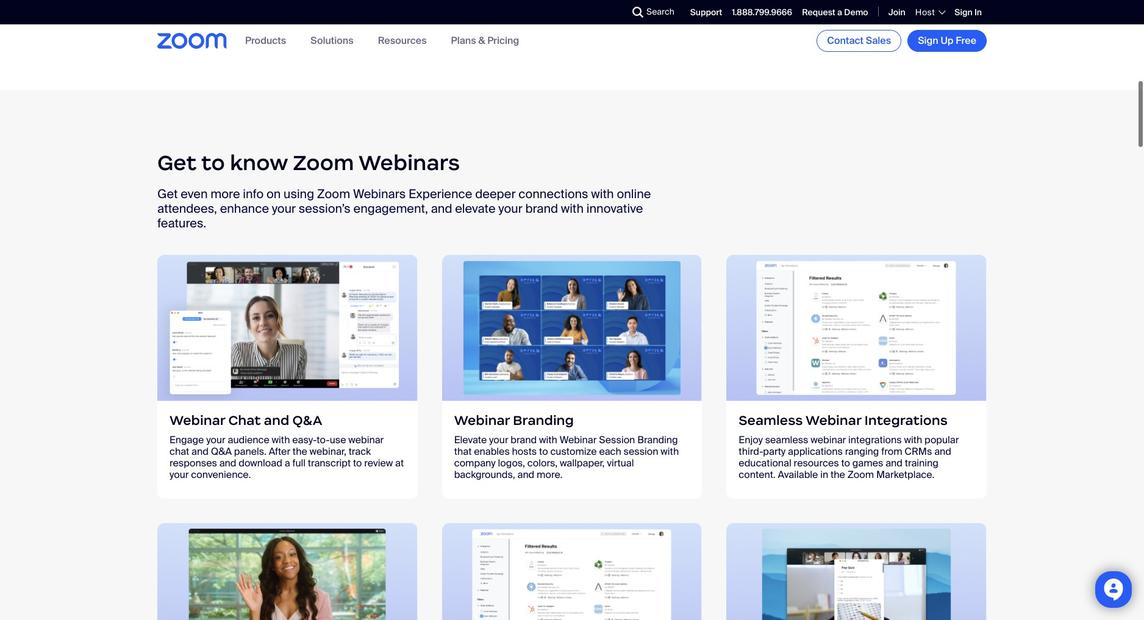 Task type: describe. For each thing, give the bounding box(es) containing it.
colors,
[[528, 457, 558, 470]]

resources button
[[378, 34, 427, 47]]

products button
[[245, 34, 286, 47]]

a inside the webinar chat and q&a engage your audience with easy-to-use webinar chat and q&a panels. after the webinar, track responses and download a full transcript to review at your convenience.
[[285, 457, 290, 470]]

ranging
[[845, 446, 879, 458]]

with inside the webinar chat and q&a engage your audience with easy-to-use webinar chat and q&a panels. after the webinar, track responses and download a full transcript to review at your convenience.
[[272, 434, 290, 447]]

sign in link
[[955, 7, 982, 18]]

info
[[243, 186, 264, 202]]

sign for sign in
[[955, 7, 973, 18]]

solutions button
[[311, 34, 354, 47]]

join
[[889, 7, 906, 18]]

to inside the webinar chat and q&a engage your audience with easy-to-use webinar chat and q&a panels. after the webinar, track responses and download a full transcript to review at your convenience.
[[353, 457, 362, 470]]

support link
[[690, 7, 722, 18]]

1.888.799.9666 link
[[732, 7, 793, 18]]

0 horizontal spatial q&a
[[211, 446, 232, 458]]

in
[[975, 7, 982, 18]]

plans & pricing
[[451, 34, 519, 47]]

use
[[330, 434, 346, 447]]

brand inside webinar branding elevate your brand with webinar session branding that enables hosts to customize each session with company logos, colors, wallpaper, virtual backgrounds, and more.
[[511, 434, 537, 447]]

seamless
[[765, 434, 809, 447]]

convenience.
[[191, 469, 251, 482]]

plans
[[451, 34, 476, 47]]

training
[[905, 457, 939, 470]]

zoom logo image
[[157, 33, 227, 49]]

solutions
[[311, 34, 354, 47]]

to up more
[[201, 149, 225, 176]]

webinar features and reactions image
[[157, 524, 418, 620]]

your right elevate
[[499, 201, 523, 217]]

popular
[[925, 434, 959, 447]]

third-
[[739, 446, 763, 458]]

your right "info"
[[272, 201, 296, 217]]

webinar chat and q&a engage your audience with easy-to-use webinar chat and q&a panels. after the webinar, track responses and download a full transcript to review at your convenience.
[[170, 413, 404, 482]]

zoom inside seamless webinar integrations enjoy seamless webinar integrations with popular third-party applications ranging from crms and educational resources to games and training content. available in the zoom marketplace.
[[848, 469, 874, 482]]

the inside the webinar chat and q&a engage your audience with easy-to-use webinar chat and q&a panels. after the webinar, track responses and download a full transcript to review at your convenience.
[[293, 446, 307, 458]]

and right crms
[[935, 446, 952, 458]]

webinars inside get even more info on using zoom webinars experience deeper connections with online attendees, enhance your session's engagement, and elevate your brand with innovative features.
[[353, 186, 406, 202]]

wallpaper,
[[560, 457, 605, 470]]

contact
[[827, 34, 864, 47]]

webinar up the wallpaper,
[[560, 434, 597, 447]]

crms
[[905, 446, 932, 458]]

chat
[[170, 446, 189, 458]]

engage
[[170, 434, 204, 447]]

brand inside get even more info on using zoom webinars experience deeper connections with online attendees, enhance your session's engagement, and elevate your brand with innovative features.
[[526, 201, 558, 217]]

1 horizontal spatial q&a
[[292, 413, 322, 429]]

1.888.799.9666
[[732, 7, 793, 18]]

content.
[[739, 469, 776, 482]]

online
[[617, 186, 651, 202]]

financial results image
[[442, 524, 702, 620]]

webinar up the elevate
[[454, 413, 510, 429]]

easy-
[[292, 434, 317, 447]]

to inside seamless webinar integrations enjoy seamless webinar integrations with popular third-party applications ranging from crms and educational resources to games and training content. available in the zoom marketplace.
[[842, 457, 850, 470]]

marketplace.
[[877, 469, 935, 482]]

webinar inside the webinar chat and q&a engage your audience with easy-to-use webinar chat and q&a panels. after the webinar, track responses and download a full transcript to review at your convenience.
[[170, 413, 225, 429]]

host button
[[916, 7, 945, 18]]

resources
[[378, 34, 427, 47]]

0 vertical spatial webinars
[[359, 149, 460, 176]]

zoom inside get even more info on using zoom webinars experience deeper connections with online attendees, enhance your session's engagement, and elevate your brand with innovative features.
[[317, 186, 350, 202]]

sign up free
[[918, 34, 977, 47]]

party
[[763, 446, 786, 458]]

the inside seamless webinar integrations enjoy seamless webinar integrations with popular third-party applications ranging from crms and educational resources to games and training content. available in the zoom marketplace.
[[831, 469, 845, 482]]

even
[[181, 186, 208, 202]]

engagement,
[[354, 201, 428, 217]]

more
[[211, 186, 240, 202]]

elevate
[[454, 434, 487, 447]]

up
[[941, 34, 954, 47]]

and inside get even more info on using zoom webinars experience deeper connections with online attendees, enhance your session's engagement, and elevate your brand with innovative features.
[[431, 201, 452, 217]]

your down "chat"
[[170, 469, 189, 482]]

and right 'games'
[[886, 457, 903, 470]]

on
[[267, 186, 281, 202]]

enjoy
[[739, 434, 763, 447]]

seamless
[[739, 413, 803, 429]]

webinar inside seamless webinar integrations enjoy seamless webinar integrations with popular third-party applications ranging from crms and educational resources to games and training content. available in the zoom marketplace.
[[811, 434, 846, 447]]

with inside seamless webinar integrations enjoy seamless webinar integrations with popular third-party applications ranging from crms and educational resources to games and training content. available in the zoom marketplace.
[[904, 434, 923, 447]]

experience
[[409, 186, 472, 202]]

and right "chat"
[[192, 446, 209, 458]]

applications
[[788, 446, 843, 458]]

company
[[454, 457, 496, 470]]

to inside webinar branding elevate your brand with webinar session branding that enables hosts to customize each session with company logos, colors, wallpaper, virtual backgrounds, and more.
[[539, 446, 548, 458]]

download
[[239, 457, 282, 470]]

responses
[[170, 457, 217, 470]]

enhance
[[220, 201, 269, 217]]

backgrounds,
[[454, 469, 515, 482]]

session
[[599, 434, 635, 447]]

using
[[284, 186, 314, 202]]

session
[[624, 446, 659, 458]]

webinar inside seamless webinar integrations enjoy seamless webinar integrations with popular third-party applications ranging from crms and educational resources to games and training content. available in the zoom marketplace.
[[806, 413, 862, 429]]

contact sales
[[827, 34, 891, 47]]



Task type: locate. For each thing, give the bounding box(es) containing it.
demo
[[844, 7, 868, 18]]

meeting with chat image
[[157, 255, 418, 402]]

educational
[[739, 457, 792, 470]]

contact sales link
[[817, 30, 902, 52]]

zoom right "using"
[[317, 186, 350, 202]]

attendees,
[[157, 201, 217, 217]]

sign for sign up free
[[918, 34, 939, 47]]

1 horizontal spatial sign
[[955, 7, 973, 18]]

with right 'session'
[[661, 446, 679, 458]]

that
[[454, 446, 472, 458]]

webinars up experience
[[359, 149, 460, 176]]

None search field
[[588, 2, 636, 22]]

1 horizontal spatial branding
[[638, 434, 678, 447]]

chat
[[228, 413, 261, 429]]

and inside webinar branding elevate your brand with webinar session branding that enables hosts to customize each session with company logos, colors, wallpaper, virtual backgrounds, and more.
[[518, 469, 535, 482]]

2 webinar from the left
[[811, 434, 846, 447]]

polling image
[[727, 524, 987, 620]]

virtual
[[607, 457, 634, 470]]

1 vertical spatial brand
[[511, 434, 537, 447]]

review
[[364, 457, 393, 470]]

1 vertical spatial zoom
[[317, 186, 350, 202]]

sign left up
[[918, 34, 939, 47]]

elevate
[[455, 201, 496, 217]]

after
[[269, 446, 290, 458]]

seamless webinar integrations enjoy seamless webinar integrations with popular third-party applications ranging from crms and educational resources to games and training content. available in the zoom marketplace.
[[739, 413, 959, 482]]

the right after
[[293, 446, 307, 458]]

transcript
[[308, 457, 351, 470]]

enables
[[474, 446, 510, 458]]

and left elevate
[[431, 201, 452, 217]]

session's
[[299, 201, 351, 217]]

2 get from the top
[[157, 186, 178, 202]]

0 horizontal spatial sign
[[918, 34, 939, 47]]

host
[[916, 7, 935, 18]]

q&a up convenience.
[[211, 446, 232, 458]]

with left online
[[591, 186, 614, 202]]

get even more info on using zoom webinars experience deeper connections with online attendees, enhance your session's engagement, and elevate your brand with innovative features.
[[157, 186, 651, 231]]

full
[[292, 457, 306, 470]]

0 vertical spatial a
[[838, 7, 843, 18]]

2 vertical spatial zoom
[[848, 469, 874, 482]]

with up colors,
[[539, 434, 558, 447]]

zoom down ranging
[[848, 469, 874, 482]]

get for get even more info on using zoom webinars experience deeper connections with online attendees, enhance your session's engagement, and elevate your brand with innovative features.
[[157, 186, 178, 202]]

integrations
[[865, 413, 948, 429]]

1 vertical spatial get
[[157, 186, 178, 202]]

get for get to know zoom webinars
[[157, 149, 196, 176]]

sign in
[[955, 7, 982, 18]]

branding
[[513, 413, 574, 429], [638, 434, 678, 447]]

1 vertical spatial branding
[[638, 434, 678, 447]]

connections
[[519, 186, 588, 202]]

with left easy-
[[272, 434, 290, 447]]

request a demo
[[802, 7, 868, 18]]

audience
[[228, 434, 270, 447]]

to-
[[317, 434, 330, 447]]

webinar up review
[[348, 434, 384, 447]]

the
[[293, 446, 307, 458], [831, 469, 845, 482]]

plans & pricing link
[[451, 34, 519, 47]]

&
[[479, 34, 485, 47]]

1 get from the top
[[157, 149, 196, 176]]

0 vertical spatial get
[[157, 149, 196, 176]]

request a demo link
[[802, 7, 868, 18]]

zoom up "using"
[[293, 149, 354, 176]]

webinar up resources
[[811, 434, 846, 447]]

and down the hosts
[[518, 469, 535, 482]]

track
[[349, 446, 371, 458]]

your
[[272, 201, 296, 217], [499, 201, 523, 217], [206, 434, 226, 447], [489, 434, 509, 447], [170, 469, 189, 482]]

brand right deeper
[[526, 201, 558, 217]]

to right the hosts
[[539, 446, 548, 458]]

1 horizontal spatial webinar
[[811, 434, 846, 447]]

and
[[431, 201, 452, 217], [264, 413, 289, 429], [192, 446, 209, 458], [935, 446, 952, 458], [219, 457, 236, 470], [886, 457, 903, 470], [518, 469, 535, 482]]

1 horizontal spatial the
[[831, 469, 845, 482]]

1 vertical spatial a
[[285, 457, 290, 470]]

brand
[[526, 201, 558, 217], [511, 434, 537, 447]]

q&a
[[292, 413, 322, 429], [211, 446, 232, 458]]

brand up logos, at left bottom
[[511, 434, 537, 447]]

games
[[853, 457, 884, 470]]

customize
[[551, 446, 597, 458]]

webinar
[[170, 413, 225, 429], [454, 413, 510, 429], [806, 413, 862, 429], [560, 434, 597, 447]]

know
[[230, 149, 288, 176]]

webinars right session's
[[353, 186, 406, 202]]

sign left in
[[955, 7, 973, 18]]

branding up the hosts
[[513, 413, 574, 429]]

webinars
[[359, 149, 460, 176], [353, 186, 406, 202]]

0 horizontal spatial a
[[285, 457, 290, 470]]

to left 'games'
[[842, 457, 850, 470]]

0 vertical spatial the
[[293, 446, 307, 458]]

with left innovative
[[561, 201, 584, 217]]

available
[[778, 469, 818, 482]]

resources
[[794, 457, 839, 470]]

more.
[[537, 469, 563, 482]]

at
[[395, 457, 404, 470]]

a left the full
[[285, 457, 290, 470]]

get inside get even more info on using zoom webinars experience deeper connections with online attendees, enhance your session's engagement, and elevate your brand with innovative features.
[[157, 186, 178, 202]]

0 vertical spatial zoom
[[293, 149, 354, 176]]

to
[[201, 149, 225, 176], [539, 446, 548, 458], [353, 457, 362, 470], [842, 457, 850, 470]]

get up even
[[157, 149, 196, 176]]

support
[[690, 7, 722, 18]]

each
[[599, 446, 621, 458]]

1 vertical spatial sign
[[918, 34, 939, 47]]

1 vertical spatial the
[[831, 469, 845, 482]]

panels.
[[234, 446, 267, 458]]

0 horizontal spatial the
[[293, 446, 307, 458]]

branding right session on the bottom right
[[638, 434, 678, 447]]

0 horizontal spatial webinar
[[348, 434, 384, 447]]

products
[[245, 34, 286, 47]]

0 vertical spatial brand
[[526, 201, 558, 217]]

a left demo
[[838, 7, 843, 18]]

with down integrations
[[904, 434, 923, 447]]

webinar up the engage
[[170, 413, 225, 429]]

and down audience
[[219, 457, 236, 470]]

0 vertical spatial branding
[[513, 413, 574, 429]]

integrations dashboard image
[[727, 255, 987, 402]]

webinar
[[348, 434, 384, 447], [811, 434, 846, 447]]

1 vertical spatial webinars
[[353, 186, 406, 202]]

your right the engage
[[206, 434, 226, 447]]

webinar branding elevate your brand with webinar session branding that enables hosts to customize each session with company logos, colors, wallpaper, virtual backgrounds, and more.
[[454, 413, 679, 482]]

webinar,
[[310, 446, 346, 458]]

deeper
[[475, 186, 516, 202]]

the right in
[[831, 469, 845, 482]]

hosts
[[512, 446, 537, 458]]

innovative
[[587, 201, 643, 217]]

1 horizontal spatial a
[[838, 7, 843, 18]]

in
[[821, 469, 829, 482]]

your inside webinar branding elevate your brand with webinar session branding that enables hosts to customize each session with company logos, colors, wallpaper, virtual backgrounds, and more.
[[489, 434, 509, 447]]

webinar up applications on the bottom right of the page
[[806, 413, 862, 429]]

features.
[[157, 216, 206, 231]]

to left review
[[353, 457, 362, 470]]

join link
[[889, 7, 906, 18]]

integrations
[[849, 434, 902, 447]]

and up after
[[264, 413, 289, 429]]

webinar inside the webinar chat and q&a engage your audience with easy-to-use webinar chat and q&a panels. after the webinar, track responses and download a full transcript to review at your convenience.
[[348, 434, 384, 447]]

your up logos, at left bottom
[[489, 434, 509, 447]]

from
[[882, 446, 903, 458]]

sign up free link
[[908, 30, 987, 52]]

0 horizontal spatial branding
[[513, 413, 574, 429]]

search image
[[633, 7, 644, 18], [633, 7, 644, 18]]

request
[[802, 7, 836, 18]]

get to know zoom webinars
[[157, 149, 460, 176]]

1 webinar from the left
[[348, 434, 384, 447]]

q&a up easy-
[[292, 413, 322, 429]]

nine person grid view of meeting image
[[442, 255, 702, 402]]

logos,
[[498, 457, 525, 470]]

with
[[591, 186, 614, 202], [561, 201, 584, 217], [272, 434, 290, 447], [539, 434, 558, 447], [904, 434, 923, 447], [661, 446, 679, 458]]

get left even
[[157, 186, 178, 202]]

1 vertical spatial q&a
[[211, 446, 232, 458]]

pricing
[[488, 34, 519, 47]]

0 vertical spatial sign
[[955, 7, 973, 18]]

a
[[838, 7, 843, 18], [285, 457, 290, 470]]

0 vertical spatial q&a
[[292, 413, 322, 429]]



Task type: vqa. For each thing, say whether or not it's contained in the screenshot.
ATTENDEES,
yes



